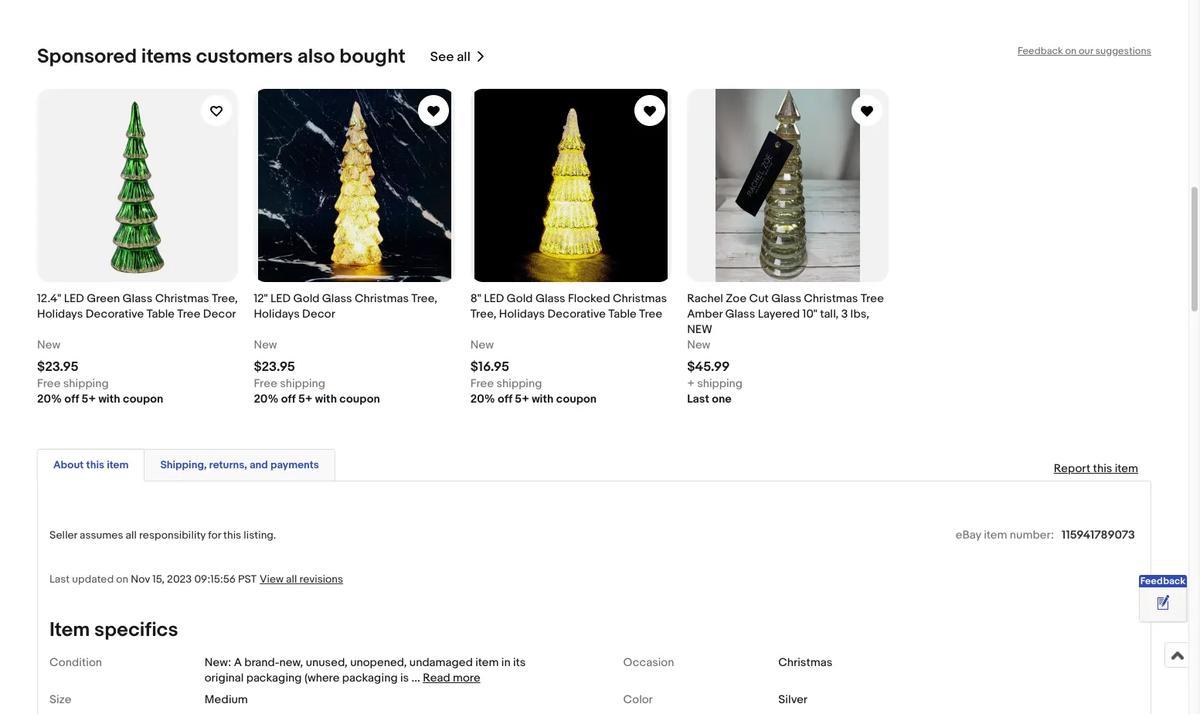 Task type: describe. For each thing, give the bounding box(es) containing it.
shipping, returns, and payments button
[[160, 458, 319, 473]]

12"
[[254, 292, 268, 306]]

tree inside rachel zoe cut glass christmas tree amber glass layered 10" tall, 3 lbs, new new $45.99 + shipping last one
[[861, 292, 885, 306]]

report this item
[[1055, 462, 1139, 476]]

green
[[87, 292, 120, 306]]

new,
[[280, 656, 303, 671]]

shipping inside rachel zoe cut glass christmas tree amber glass layered 10" tall, 3 lbs, new new $45.99 + shipping last one
[[698, 377, 743, 391]]

5+ for holidays
[[515, 392, 530, 407]]

about this item button
[[53, 458, 129, 473]]

undamaged
[[410, 656, 473, 671]]

sponsored
[[37, 45, 137, 69]]

suggestions
[[1096, 45, 1152, 57]]

off for decorative
[[64, 392, 79, 407]]

in
[[502, 656, 511, 671]]

feedback on our suggestions
[[1018, 45, 1152, 57]]

ebay item number: 115941789073
[[956, 528, 1136, 543]]

20% off 5+ with coupon text field for decorative
[[37, 392, 163, 408]]

decor inside 12.4" led green glass christmas tree, holidays decorative table tree decor
[[203, 307, 236, 322]]

our
[[1080, 45, 1094, 57]]

view
[[260, 573, 284, 586]]

new $23.95 free shipping 20% off 5+ with coupon for decor
[[254, 338, 380, 407]]

returns,
[[209, 459, 247, 472]]

last inside rachel zoe cut glass christmas tree amber glass layered 10" tall, 3 lbs, new new $45.99 + shipping last one
[[688, 392, 710, 407]]

read more
[[423, 671, 481, 686]]

New text field
[[471, 338, 494, 354]]

coupon for holidays
[[557, 392, 597, 407]]

tree, for 12" led gold glass christmas tree, holidays decor
[[412, 292, 438, 306]]

ebay
[[956, 528, 982, 543]]

gold for $23.95
[[293, 292, 320, 306]]

free for 12" led gold glass christmas tree, holidays decor
[[254, 377, 277, 391]]

shipping,
[[160, 459, 207, 472]]

8"
[[471, 292, 482, 306]]

12.4"
[[37, 292, 61, 306]]

20% for 8" led gold glass flocked christmas tree, holidays decorative table tree
[[471, 392, 495, 407]]

silver
[[779, 693, 808, 708]]

christmas for 12.4" led green glass christmas tree, holidays decorative table tree decor
[[155, 292, 209, 306]]

off for holidays
[[498, 392, 513, 407]]

rachel
[[688, 292, 724, 306]]

new:
[[205, 656, 231, 671]]

brand-
[[245, 656, 280, 671]]

with for holidays
[[532, 392, 554, 407]]

about this item
[[53, 459, 129, 472]]

3 new text field from the left
[[688, 338, 711, 354]]

one
[[712, 392, 732, 407]]

unused,
[[306, 656, 348, 671]]

original
[[205, 671, 244, 686]]

amber
[[688, 307, 723, 322]]

glass for 12" led gold glass christmas tree, holidays decor
[[322, 292, 352, 306]]

lbs,
[[851, 307, 870, 322]]

15,
[[152, 573, 165, 586]]

this for about
[[86, 459, 104, 472]]

this for report
[[1094, 462, 1113, 476]]

$23.95 for 12" led gold glass christmas tree, holidays decor
[[254, 360, 295, 375]]

its
[[513, 656, 526, 671]]

medium
[[205, 693, 248, 708]]

5+ for decor
[[298, 392, 313, 407]]

rachel zoe cut glass christmas tree amber glass layered 10" tall, 3 lbs, new new $45.99 + shipping last one
[[688, 292, 885, 407]]

glass down "zoe"
[[726, 307, 756, 322]]

115941789073
[[1063, 528, 1136, 543]]

new: a brand-new, unused, unopened, undamaged item in its original packaging (where packaging is ...
[[205, 656, 526, 686]]

sponsored items customers also bought
[[37, 45, 406, 69]]

Last one text field
[[688, 392, 732, 408]]

occasion
[[624, 656, 675, 671]]

new for 12.4" led green glass christmas tree, holidays decorative table tree decor
[[37, 338, 61, 353]]

free shipping text field for $23.95
[[254, 377, 326, 392]]

report this item link
[[1047, 454, 1147, 484]]

led for 12.4"
[[64, 292, 84, 306]]

glass for 8" led gold glass flocked christmas tree, holidays decorative table tree
[[536, 292, 566, 306]]

+ shipping text field
[[688, 377, 743, 392]]

read
[[423, 671, 451, 686]]

color
[[624, 693, 653, 708]]

christmas inside 8" led gold glass flocked christmas tree, holidays decorative table tree
[[613, 292, 667, 306]]

$45.99 text field
[[688, 360, 730, 375]]

revisions
[[300, 573, 343, 586]]

1 packaging from the left
[[246, 671, 302, 686]]

shipping for decorative
[[63, 377, 109, 391]]

layered
[[758, 307, 801, 322]]

christmas for rachel zoe cut glass christmas tree amber glass layered 10" tall, 3 lbs, new new $45.99 + shipping last one
[[805, 292, 859, 306]]

items
[[141, 45, 192, 69]]

unopened,
[[350, 656, 407, 671]]

tree, for 12.4" led green glass christmas tree, holidays decorative table tree decor
[[212, 292, 238, 306]]

$16.95
[[471, 360, 510, 375]]

free shipping text field for $16.95
[[471, 377, 542, 392]]

$45.99
[[688, 360, 730, 375]]

shipping, returns, and payments
[[160, 459, 319, 472]]

cut
[[750, 292, 769, 306]]

tab list containing about this item
[[37, 446, 1152, 482]]

$23.95 text field
[[254, 360, 295, 375]]

coupon for decorative
[[123, 392, 163, 407]]

and
[[250, 459, 268, 472]]

holidays for 12.4"
[[37, 307, 83, 322]]

20% for 12" led gold glass christmas tree, holidays decor
[[254, 392, 279, 407]]

item specifics
[[49, 619, 178, 643]]

seller
[[49, 529, 77, 542]]

5+ for decorative
[[82, 392, 96, 407]]

responsibility
[[139, 529, 206, 542]]

a
[[234, 656, 242, 671]]



Task type: locate. For each thing, give the bounding box(es) containing it.
new $23.95 free shipping 20% off 5+ with coupon
[[37, 338, 163, 407], [254, 338, 380, 407]]

led inside 8" led gold glass flocked christmas tree, holidays decorative table tree
[[484, 292, 504, 306]]

table inside 12.4" led green glass christmas tree, holidays decorative table tree decor
[[147, 307, 175, 322]]

decor
[[203, 307, 236, 322], [302, 307, 335, 322]]

tree inside 12.4" led green glass christmas tree, holidays decorative table tree decor
[[177, 307, 201, 322]]

$23.95 up free shipping text field
[[37, 360, 79, 375]]

$23.95 for 12.4" led green glass christmas tree, holidays decorative table tree decor
[[37, 360, 79, 375]]

20% off 5+ with coupon text field
[[471, 392, 597, 408]]

0 horizontal spatial new text field
[[37, 338, 61, 354]]

holidays inside 12.4" led green glass christmas tree, holidays decorative table tree decor
[[37, 307, 83, 322]]

2 free shipping text field from the left
[[471, 377, 542, 392]]

1 vertical spatial on
[[116, 573, 128, 586]]

free shipping text field down $16.95 text field at the left of page
[[471, 377, 542, 392]]

1 horizontal spatial new text field
[[254, 338, 277, 354]]

glass for rachel zoe cut glass christmas tree amber glass layered 10" tall, 3 lbs, new new $45.99 + shipping last one
[[772, 292, 802, 306]]

table inside 8" led gold glass flocked christmas tree, holidays decorative table tree
[[609, 307, 637, 322]]

3 free from the left
[[471, 377, 494, 391]]

0 horizontal spatial tree
[[177, 307, 201, 322]]

zoe
[[726, 292, 747, 306]]

2 horizontal spatial off
[[498, 392, 513, 407]]

shipping for holidays
[[497, 377, 542, 391]]

Free shipping text field
[[254, 377, 326, 392], [471, 377, 542, 392]]

free
[[37, 377, 61, 391], [254, 377, 277, 391], [471, 377, 494, 391]]

0 vertical spatial feedback
[[1018, 45, 1064, 57]]

12" led gold glass christmas tree, holidays decor
[[254, 292, 438, 322]]

free shipping text field down $23.95 text box
[[254, 377, 326, 392]]

glass for 12.4" led green glass christmas tree, holidays decorative table tree decor
[[123, 292, 153, 306]]

new text field up $23.95 text field
[[37, 338, 61, 354]]

2 horizontal spatial tree
[[861, 292, 885, 306]]

led inside 12.4" led green glass christmas tree, holidays decorative table tree decor
[[64, 292, 84, 306]]

1 horizontal spatial feedback
[[1141, 575, 1187, 588]]

new $23.95 free shipping 20% off 5+ with coupon down 12" led gold glass christmas tree, holidays decor in the left top of the page
[[254, 338, 380, 407]]

(where
[[305, 671, 340, 686]]

0 vertical spatial on
[[1066, 45, 1077, 57]]

packaging down brand-
[[246, 671, 302, 686]]

20% off 5+ with coupon text field
[[37, 392, 163, 408], [254, 392, 380, 408]]

shipping down $23.95 text box
[[280, 377, 326, 391]]

0 horizontal spatial decorative
[[86, 307, 144, 322]]

1 horizontal spatial tree,
[[412, 292, 438, 306]]

0 horizontal spatial with
[[99, 392, 120, 407]]

0 horizontal spatial off
[[64, 392, 79, 407]]

christmas
[[155, 292, 209, 306], [355, 292, 409, 306], [613, 292, 667, 306], [805, 292, 859, 306], [779, 656, 833, 671]]

2 new $23.95 free shipping 20% off 5+ with coupon from the left
[[254, 338, 380, 407]]

holidays inside 8" led gold glass flocked christmas tree, holidays decorative table tree
[[499, 307, 545, 322]]

2 led from the left
[[271, 292, 291, 306]]

1 horizontal spatial table
[[609, 307, 637, 322]]

1 $23.95 from the left
[[37, 360, 79, 375]]

feedback for feedback
[[1141, 575, 1187, 588]]

decorative down green
[[86, 307, 144, 322]]

new $16.95 free shipping 20% off 5+ with coupon
[[471, 338, 597, 407]]

See all text field
[[431, 49, 471, 65]]

3 coupon from the left
[[557, 392, 597, 407]]

new text field up $23.95 text box
[[254, 338, 277, 354]]

1 horizontal spatial this
[[224, 529, 241, 542]]

20% inside new $16.95 free shipping 20% off 5+ with coupon
[[471, 392, 495, 407]]

gold
[[293, 292, 320, 306], [507, 292, 533, 306]]

2 decorative from the left
[[548, 307, 606, 322]]

0 horizontal spatial free shipping text field
[[254, 377, 326, 392]]

off for decor
[[281, 392, 296, 407]]

free inside new $16.95 free shipping 20% off 5+ with coupon
[[471, 377, 494, 391]]

$23.95 text field
[[37, 360, 79, 375]]

tab list
[[37, 446, 1152, 482]]

1 horizontal spatial coupon
[[340, 392, 380, 407]]

0 horizontal spatial holidays
[[37, 307, 83, 322]]

2 horizontal spatial led
[[484, 292, 504, 306]]

decorative down flocked
[[548, 307, 606, 322]]

this right about
[[86, 459, 104, 472]]

1 horizontal spatial 5+
[[298, 392, 313, 407]]

0 horizontal spatial $23.95
[[37, 360, 79, 375]]

new
[[37, 338, 61, 353], [254, 338, 277, 353], [471, 338, 494, 353], [688, 338, 711, 353]]

new $23.95 free shipping 20% off 5+ with coupon for decorative
[[37, 338, 163, 407]]

1 decorative from the left
[[86, 307, 144, 322]]

with for decorative
[[99, 392, 120, 407]]

2 horizontal spatial tree,
[[471, 307, 497, 322]]

gold inside 12" led gold glass christmas tree, holidays decor
[[293, 292, 320, 306]]

flocked
[[568, 292, 611, 306]]

tree, inside 12" led gold glass christmas tree, holidays decor
[[412, 292, 438, 306]]

+
[[688, 377, 695, 391]]

2 shipping from the left
[[280, 377, 326, 391]]

new for 8" led gold glass flocked christmas tree, holidays decorative table tree
[[471, 338, 494, 353]]

report
[[1055, 462, 1091, 476]]

2 coupon from the left
[[340, 392, 380, 407]]

led
[[64, 292, 84, 306], [271, 292, 291, 306], [484, 292, 504, 306]]

4 shipping from the left
[[698, 377, 743, 391]]

0 horizontal spatial table
[[147, 307, 175, 322]]

glass inside 12" led gold glass christmas tree, holidays decor
[[322, 292, 352, 306]]

2 horizontal spatial holidays
[[499, 307, 545, 322]]

3 off from the left
[[498, 392, 513, 407]]

led for 8"
[[484, 292, 504, 306]]

read more button
[[423, 671, 481, 686]]

3 20% from the left
[[471, 392, 495, 407]]

gold for $16.95
[[507, 292, 533, 306]]

1 horizontal spatial last
[[688, 392, 710, 407]]

2 horizontal spatial this
[[1094, 462, 1113, 476]]

size
[[49, 693, 71, 708]]

2 off from the left
[[281, 392, 296, 407]]

holidays inside 12" led gold glass christmas tree, holidays decor
[[254, 307, 300, 322]]

09:15:56
[[194, 573, 236, 586]]

for
[[208, 529, 221, 542]]

bought
[[340, 45, 406, 69]]

2 holidays from the left
[[254, 307, 300, 322]]

0 horizontal spatial led
[[64, 292, 84, 306]]

customers
[[196, 45, 293, 69]]

20% off 5+ with coupon text field down $23.95 text field
[[37, 392, 163, 408]]

1 new text field from the left
[[37, 338, 61, 354]]

1 horizontal spatial free
[[254, 377, 277, 391]]

1 horizontal spatial 20%
[[254, 392, 279, 407]]

view all revisions link
[[257, 572, 343, 587]]

specifics
[[94, 619, 178, 643]]

0 horizontal spatial on
[[116, 573, 128, 586]]

packaging down unopened,
[[342, 671, 398, 686]]

glass inside 8" led gold glass flocked christmas tree, holidays decorative table tree
[[536, 292, 566, 306]]

0 horizontal spatial coupon
[[123, 392, 163, 407]]

led right 12.4"
[[64, 292, 84, 306]]

1 decor from the left
[[203, 307, 236, 322]]

holidays up new $16.95 free shipping 20% off 5+ with coupon
[[499, 307, 545, 322]]

glass left flocked
[[536, 292, 566, 306]]

2 gold from the left
[[507, 292, 533, 306]]

New text field
[[37, 338, 61, 354], [254, 338, 277, 354], [688, 338, 711, 354]]

2 table from the left
[[609, 307, 637, 322]]

tree, left '12"'
[[212, 292, 238, 306]]

1 new $23.95 free shipping 20% off 5+ with coupon from the left
[[37, 338, 163, 407]]

holidays down '12"'
[[254, 307, 300, 322]]

0 horizontal spatial 20%
[[37, 392, 62, 407]]

glass right green
[[123, 292, 153, 306]]

1 horizontal spatial with
[[315, 392, 337, 407]]

decor inside 12" led gold glass christmas tree, holidays decor
[[302, 307, 335, 322]]

glass inside 12.4" led green glass christmas tree, holidays decorative table tree decor
[[123, 292, 153, 306]]

0 horizontal spatial feedback
[[1018, 45, 1064, 57]]

1 free shipping text field from the left
[[254, 377, 326, 392]]

christmas inside 12" led gold glass christmas tree, holidays decor
[[355, 292, 409, 306]]

20% down $23.95 text box
[[254, 392, 279, 407]]

free down $23.95 text field
[[37, 377, 61, 391]]

holidays for 12"
[[254, 307, 300, 322]]

2 $23.95 from the left
[[254, 360, 295, 375]]

last left updated
[[49, 573, 70, 586]]

gold right the 8"
[[507, 292, 533, 306]]

decorative inside 12.4" led green glass christmas tree, holidays decorative table tree decor
[[86, 307, 144, 322]]

condition
[[49, 656, 102, 671]]

20% for 12.4" led green glass christmas tree, holidays decorative table tree decor
[[37, 392, 62, 407]]

off inside new $16.95 free shipping 20% off 5+ with coupon
[[498, 392, 513, 407]]

1 table from the left
[[147, 307, 175, 322]]

new text field for 12.4" led green glass christmas tree, holidays decorative table tree decor
[[37, 338, 61, 354]]

$23.95 down '12"'
[[254, 360, 295, 375]]

0 horizontal spatial all
[[126, 529, 137, 542]]

1 free from the left
[[37, 377, 61, 391]]

led right the 8"
[[484, 292, 504, 306]]

1 horizontal spatial packaging
[[342, 671, 398, 686]]

all
[[457, 49, 471, 65], [126, 529, 137, 542], [286, 573, 297, 586]]

2 new text field from the left
[[254, 338, 277, 354]]

2 new from the left
[[254, 338, 277, 353]]

0 horizontal spatial this
[[86, 459, 104, 472]]

1 vertical spatial last
[[49, 573, 70, 586]]

1 horizontal spatial new $23.95 free shipping 20% off 5+ with coupon
[[254, 338, 380, 407]]

1 coupon from the left
[[123, 392, 163, 407]]

1 horizontal spatial 20% off 5+ with coupon text field
[[254, 392, 380, 408]]

1 horizontal spatial holidays
[[254, 307, 300, 322]]

20% down $16.95 text field at the left of page
[[471, 392, 495, 407]]

feedback for feedback on our suggestions
[[1018, 45, 1064, 57]]

2 decor from the left
[[302, 307, 335, 322]]

on left our
[[1066, 45, 1077, 57]]

2 horizontal spatial all
[[457, 49, 471, 65]]

shipping inside new $16.95 free shipping 20% off 5+ with coupon
[[497, 377, 542, 391]]

all right assumes
[[126, 529, 137, 542]]

shipping down $23.95 text field
[[63, 377, 109, 391]]

item right ebay in the bottom right of the page
[[985, 528, 1008, 543]]

last
[[688, 392, 710, 407], [49, 573, 70, 586]]

2 horizontal spatial 5+
[[515, 392, 530, 407]]

shipping
[[63, 377, 109, 391], [280, 377, 326, 391], [497, 377, 542, 391], [698, 377, 743, 391]]

20% down $23.95 text field
[[37, 392, 62, 407]]

0 horizontal spatial gold
[[293, 292, 320, 306]]

2 horizontal spatial 20%
[[471, 392, 495, 407]]

off
[[64, 392, 79, 407], [281, 392, 296, 407], [498, 392, 513, 407]]

see all link
[[431, 45, 486, 69]]

0 horizontal spatial new $23.95 free shipping 20% off 5+ with coupon
[[37, 338, 163, 407]]

...
[[412, 671, 421, 686]]

assumes
[[80, 529, 123, 542]]

tree, left the 8"
[[412, 292, 438, 306]]

all right view at the bottom left
[[286, 573, 297, 586]]

off down $23.95 text box
[[281, 392, 296, 407]]

tree
[[861, 292, 885, 306], [177, 307, 201, 322], [640, 307, 663, 322]]

0 horizontal spatial packaging
[[246, 671, 302, 686]]

this inside button
[[86, 459, 104, 472]]

feedback on our suggestions link
[[1018, 45, 1152, 57]]

coupon inside new $16.95 free shipping 20% off 5+ with coupon
[[557, 392, 597, 407]]

with for decor
[[315, 392, 337, 407]]

see all
[[431, 49, 471, 65]]

2 20% from the left
[[254, 392, 279, 407]]

3 led from the left
[[484, 292, 504, 306]]

1 horizontal spatial all
[[286, 573, 297, 586]]

listing.
[[244, 529, 276, 542]]

0 horizontal spatial last
[[49, 573, 70, 586]]

1 horizontal spatial decor
[[302, 307, 335, 322]]

1 shipping from the left
[[63, 377, 109, 391]]

2 with from the left
[[315, 392, 337, 407]]

20% off 5+ with coupon text field down $23.95 text box
[[254, 392, 380, 408]]

packaging
[[246, 671, 302, 686], [342, 671, 398, 686]]

see
[[431, 49, 454, 65]]

0 horizontal spatial decor
[[203, 307, 236, 322]]

new inside new $16.95 free shipping 20% off 5+ with coupon
[[471, 338, 494, 353]]

updated
[[72, 573, 114, 586]]

on
[[1066, 45, 1077, 57], [116, 573, 128, 586]]

1 with from the left
[[99, 392, 120, 407]]

item left in
[[476, 656, 499, 671]]

2 vertical spatial all
[[286, 573, 297, 586]]

1 horizontal spatial gold
[[507, 292, 533, 306]]

christmas inside 12.4" led green glass christmas tree, holidays decorative table tree decor
[[155, 292, 209, 306]]

new up $23.95 text box
[[254, 338, 277, 353]]

0 horizontal spatial tree,
[[212, 292, 238, 306]]

christmas for 12" led gold glass christmas tree, holidays decor
[[355, 292, 409, 306]]

3 with from the left
[[532, 392, 554, 407]]

is
[[401, 671, 409, 686]]

new text field for 12" led gold glass christmas tree, holidays decor
[[254, 338, 277, 354]]

also
[[298, 45, 335, 69]]

coupon
[[123, 392, 163, 407], [340, 392, 380, 407], [557, 392, 597, 407]]

0 horizontal spatial free
[[37, 377, 61, 391]]

free for 8" led gold glass flocked christmas tree, holidays decorative table tree
[[471, 377, 494, 391]]

1 led from the left
[[64, 292, 84, 306]]

glass up the layered
[[772, 292, 802, 306]]

gold right '12"'
[[293, 292, 320, 306]]

gold inside 8" led gold glass flocked christmas tree, holidays decorative table tree
[[507, 292, 533, 306]]

decorative inside 8" led gold glass flocked christmas tree, holidays decorative table tree
[[548, 307, 606, 322]]

last down +
[[688, 392, 710, 407]]

0 vertical spatial all
[[457, 49, 471, 65]]

holidays
[[37, 307, 83, 322], [254, 307, 300, 322], [499, 307, 545, 322]]

free for 12.4" led green glass christmas tree, holidays decorative table tree decor
[[37, 377, 61, 391]]

off down $23.95 text field
[[64, 392, 79, 407]]

2 packaging from the left
[[342, 671, 398, 686]]

item inside new: a brand-new, unused, unopened, undamaged item in its original packaging (where packaging is ...
[[476, 656, 499, 671]]

10"
[[803, 307, 818, 322]]

about
[[53, 459, 84, 472]]

seller assumes all responsibility for this listing.
[[49, 529, 276, 542]]

$16.95 text field
[[471, 360, 510, 375]]

led right '12"'
[[271, 292, 291, 306]]

1 horizontal spatial tree
[[640, 307, 663, 322]]

pst
[[238, 573, 257, 586]]

1 vertical spatial feedback
[[1141, 575, 1187, 588]]

tree inside 8" led gold glass flocked christmas tree, holidays decorative table tree
[[640, 307, 663, 322]]

tall,
[[821, 307, 839, 322]]

2 free from the left
[[254, 377, 277, 391]]

1 horizontal spatial free shipping text field
[[471, 377, 542, 392]]

tree, inside 12.4" led green glass christmas tree, holidays decorative table tree decor
[[212, 292, 238, 306]]

shipping up 20% off 5+ with coupon text box
[[497, 377, 542, 391]]

nov
[[131, 573, 150, 586]]

3 5+ from the left
[[515, 392, 530, 407]]

new down new
[[688, 338, 711, 353]]

last updated on nov 15, 2023 09:15:56 pst view all revisions
[[49, 573, 343, 586]]

christmas inside rachel zoe cut glass christmas tree amber glass layered 10" tall, 3 lbs, new new $45.99 + shipping last one
[[805, 292, 859, 306]]

this right report
[[1094, 462, 1113, 476]]

1 5+ from the left
[[82, 392, 96, 407]]

1 new from the left
[[37, 338, 61, 353]]

new up $16.95 text field at the left of page
[[471, 338, 494, 353]]

1 20% off 5+ with coupon text field from the left
[[37, 392, 163, 408]]

new for 12" led gold glass christmas tree, holidays decor
[[254, 338, 277, 353]]

shipping for decor
[[280, 377, 326, 391]]

0 horizontal spatial 5+
[[82, 392, 96, 407]]

1 horizontal spatial $23.95
[[254, 360, 295, 375]]

this right for
[[224, 529, 241, 542]]

more
[[453, 671, 481, 686]]

tree, down the 8"
[[471, 307, 497, 322]]

2 horizontal spatial free
[[471, 377, 494, 391]]

decorative
[[86, 307, 144, 322], [548, 307, 606, 322]]

3 shipping from the left
[[497, 377, 542, 391]]

new text field down new
[[688, 338, 711, 354]]

2023
[[167, 573, 192, 586]]

coupon for decor
[[340, 392, 380, 407]]

free down $23.95 text box
[[254, 377, 277, 391]]

3 new from the left
[[471, 338, 494, 353]]

item
[[49, 619, 90, 643]]

led for 12"
[[271, 292, 291, 306]]

item right report
[[1116, 462, 1139, 476]]

new up $23.95 text field
[[37, 338, 61, 353]]

4 new from the left
[[688, 338, 711, 353]]

glass right '12"'
[[322, 292, 352, 306]]

0 horizontal spatial 20% off 5+ with coupon text field
[[37, 392, 163, 408]]

12.4" led green glass christmas tree, holidays decorative table tree decor
[[37, 292, 238, 322]]

table
[[147, 307, 175, 322], [609, 307, 637, 322]]

1 gold from the left
[[293, 292, 320, 306]]

new inside rachel zoe cut glass christmas tree amber glass layered 10" tall, 3 lbs, new new $45.99 + shipping last one
[[688, 338, 711, 353]]

3
[[842, 307, 849, 322]]

tree, inside 8" led gold glass flocked christmas tree, holidays decorative table tree
[[471, 307, 497, 322]]

20% off 5+ with coupon text field for decor
[[254, 392, 380, 408]]

1 horizontal spatial led
[[271, 292, 291, 306]]

new $23.95 free shipping 20% off 5+ with coupon down green
[[37, 338, 163, 407]]

2 horizontal spatial new text field
[[688, 338, 711, 354]]

2 5+ from the left
[[298, 392, 313, 407]]

2 horizontal spatial with
[[532, 392, 554, 407]]

1 horizontal spatial off
[[281, 392, 296, 407]]

item right about
[[107, 459, 129, 472]]

2 horizontal spatial coupon
[[557, 392, 597, 407]]

all right see
[[457, 49, 471, 65]]

with inside new $16.95 free shipping 20% off 5+ with coupon
[[532, 392, 554, 407]]

2 20% off 5+ with coupon text field from the left
[[254, 392, 380, 408]]

off down $16.95
[[498, 392, 513, 407]]

1 vertical spatial all
[[126, 529, 137, 542]]

payments
[[271, 459, 319, 472]]

1 horizontal spatial on
[[1066, 45, 1077, 57]]

shipping up one
[[698, 377, 743, 391]]

8" led gold glass flocked christmas tree, holidays decorative table tree
[[471, 292, 667, 322]]

$23.95
[[37, 360, 79, 375], [254, 360, 295, 375]]

item inside button
[[107, 459, 129, 472]]

Free shipping text field
[[37, 377, 109, 392]]

led inside 12" led gold glass christmas tree, holidays decor
[[271, 292, 291, 306]]

0 vertical spatial last
[[688, 392, 710, 407]]

1 off from the left
[[64, 392, 79, 407]]

1 20% from the left
[[37, 392, 62, 407]]

number:
[[1011, 528, 1055, 543]]

this
[[86, 459, 104, 472], [1094, 462, 1113, 476], [224, 529, 241, 542]]

1 horizontal spatial decorative
[[548, 307, 606, 322]]

on left nov
[[116, 573, 128, 586]]

new
[[688, 323, 713, 337]]

tree,
[[212, 292, 238, 306], [412, 292, 438, 306], [471, 307, 497, 322]]

holidays down 12.4"
[[37, 307, 83, 322]]

5+ inside new $16.95 free shipping 20% off 5+ with coupon
[[515, 392, 530, 407]]

1 holidays from the left
[[37, 307, 83, 322]]

free down $16.95 text field at the left of page
[[471, 377, 494, 391]]

3 holidays from the left
[[499, 307, 545, 322]]



Task type: vqa. For each thing, say whether or not it's contained in the screenshot.


